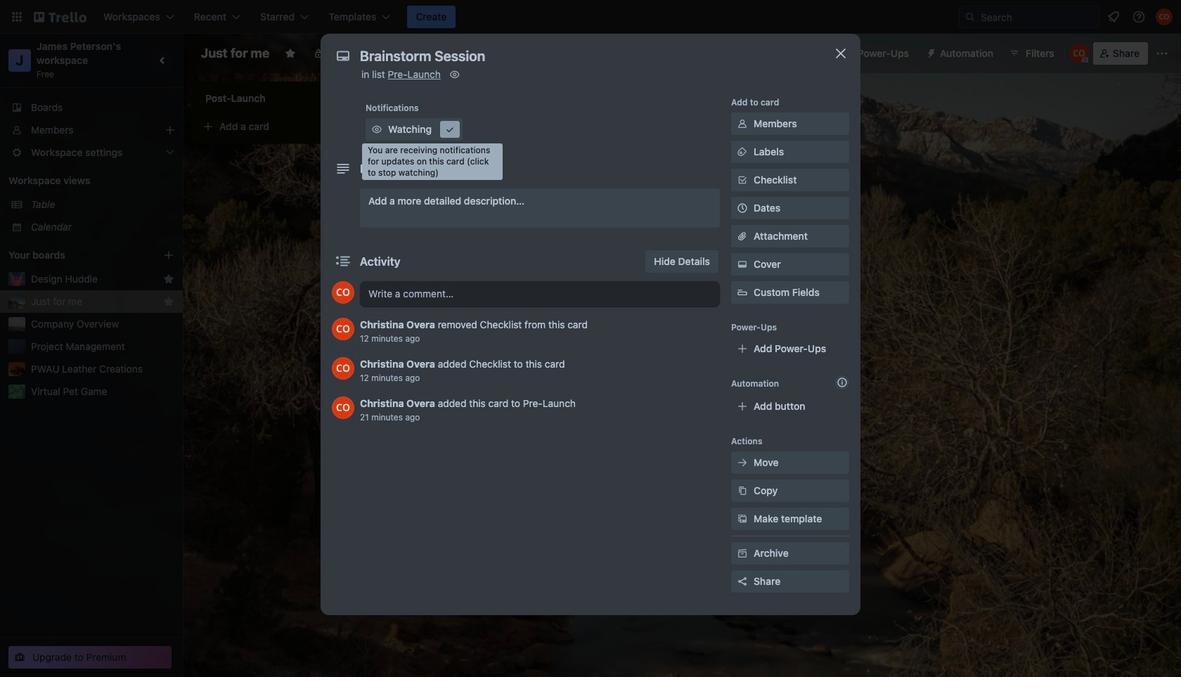 Task type: vqa. For each thing, say whether or not it's contained in the screenshot.
rightmost TRELLO
no



Task type: locate. For each thing, give the bounding box(es) containing it.
Write a comment text field
[[360, 281, 720, 307]]

0 vertical spatial christina overa (christinaovera) image
[[1156, 8, 1173, 25]]

Search field
[[976, 7, 1099, 27]]

search image
[[965, 11, 976, 22]]

1 vertical spatial christina overa (christinaovera) image
[[332, 281, 354, 304]]

your boards with 6 items element
[[8, 247, 142, 264]]

close dialog image
[[832, 45, 849, 62]]

Board name text field
[[194, 42, 276, 65]]

primary element
[[0, 0, 1181, 34]]

0 notifications image
[[1105, 8, 1122, 25]]

None text field
[[353, 44, 817, 69]]

0 horizontal spatial christina overa (christinaovera) image
[[332, 281, 354, 304]]

open information menu image
[[1132, 10, 1146, 24]]

1 vertical spatial starred icon image
[[163, 296, 174, 307]]

1 horizontal spatial christina overa (christinaovera) image
[[1156, 8, 1173, 25]]

sm image
[[920, 42, 940, 62], [370, 122, 384, 136], [735, 257, 749, 271], [735, 512, 749, 526]]

christina overa (christinaovera) image
[[1156, 8, 1173, 25], [332, 281, 354, 304]]

create from template… image
[[360, 121, 371, 132]]

christina overa (christinaovera) image
[[1069, 44, 1089, 63], [332, 318, 354, 340], [332, 357, 354, 380], [332, 397, 354, 419]]

add board image
[[163, 250, 174, 261]]

sm image
[[448, 67, 462, 82], [735, 117, 749, 131], [443, 122, 457, 136], [735, 145, 749, 159], [735, 456, 749, 470], [735, 484, 749, 498], [735, 546, 749, 560]]

show menu image
[[1155, 46, 1169, 60]]

starred icon image
[[163, 274, 174, 285], [163, 296, 174, 307]]

0 vertical spatial starred icon image
[[163, 274, 174, 285]]

christina overa (christinaovera) image inside primary "element"
[[1156, 8, 1173, 25]]



Task type: describe. For each thing, give the bounding box(es) containing it.
2 starred icon image from the top
[[163, 296, 174, 307]]

1 starred icon image from the top
[[163, 274, 174, 285]]

star or unstar board image
[[285, 48, 296, 59]]

customize views image
[[440, 46, 454, 60]]



